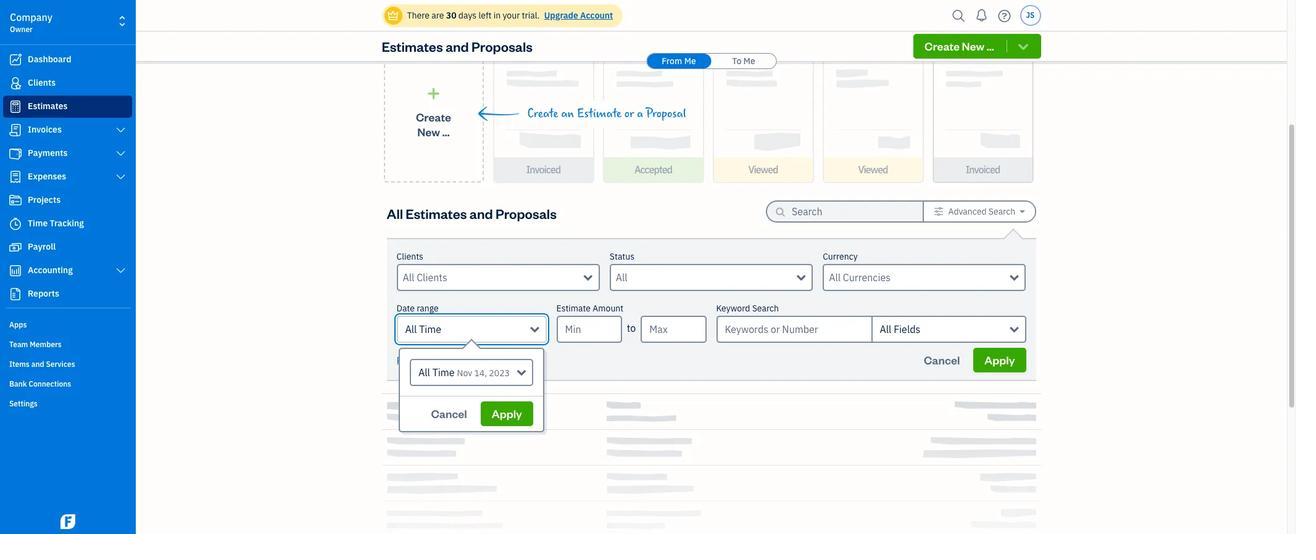 Task type: vqa. For each thing, say whether or not it's contained in the screenshot.
Keyword Search
yes



Task type: describe. For each thing, give the bounding box(es) containing it.
time for all time
[[419, 323, 441, 336]]

1 vertical spatial proposals
[[496, 205, 557, 222]]

caretdown image
[[1020, 207, 1025, 217]]

chevron large down image
[[115, 172, 127, 182]]

0 vertical spatial proposals
[[472, 38, 533, 55]]

search for keyword search
[[752, 303, 779, 314]]

chevron large down image for invoices
[[115, 125, 127, 135]]

from
[[662, 56, 682, 67]]

invoices link
[[3, 119, 132, 141]]

in
[[494, 10, 501, 21]]

crown image
[[387, 9, 400, 22]]

projects link
[[3, 190, 132, 212]]

reset
[[397, 355, 422, 367]]

settings link
[[3, 394, 132, 413]]

bank connections
[[9, 380, 71, 389]]

me for to me
[[744, 56, 755, 67]]

apply for the leftmost cancel button
[[492, 407, 522, 421]]

1 viewed from the left
[[748, 164, 778, 176]]

dashboard link
[[3, 49, 132, 71]]

money image
[[8, 241, 23, 254]]

to me link
[[712, 54, 776, 69]]

amount
[[593, 303, 624, 314]]

all estimates and proposals
[[387, 205, 557, 222]]

items and services
[[9, 360, 75, 369]]

dashboard image
[[8, 54, 23, 66]]

reset all button
[[397, 354, 435, 369]]

from me link
[[647, 54, 711, 69]]

14,
[[474, 368, 487, 379]]

recently updated
[[382, 12, 493, 30]]

all time button
[[397, 316, 547, 343]]

estimate amount
[[556, 303, 624, 314]]

to me
[[732, 56, 755, 67]]

items and services link
[[3, 355, 132, 373]]

are
[[432, 10, 444, 21]]

advanced
[[948, 206, 987, 217]]

clients link
[[3, 72, 132, 94]]

plus image
[[427, 87, 441, 100]]

tracking
[[50, 218, 84, 229]]

dashboard
[[28, 54, 71, 65]]

team
[[9, 340, 28, 349]]

chevron large down image for payments
[[115, 149, 127, 159]]

client image
[[8, 77, 23, 90]]

estimates for estimates and proposals
[[382, 38, 443, 55]]

chevron large down image for accounting
[[115, 266, 127, 276]]

members
[[30, 340, 62, 349]]

apply button for cancel button to the top
[[974, 348, 1026, 373]]

project image
[[8, 194, 23, 207]]

all inside date range field
[[419, 367, 430, 379]]

left
[[479, 10, 492, 21]]

to
[[732, 56, 742, 67]]

create new … button for create an estimate or a proposal
[[384, 44, 484, 183]]

advanced search
[[948, 206, 1016, 217]]

payroll
[[28, 241, 56, 252]]

0 horizontal spatial create
[[416, 110, 451, 124]]

2 horizontal spatial create
[[925, 39, 960, 53]]

1 horizontal spatial cancel
[[924, 353, 960, 367]]

apply button for the leftmost cancel button
[[481, 402, 533, 427]]

time inside main element
[[28, 218, 48, 229]]

0 vertical spatial estimate
[[577, 107, 622, 121]]

upgrade account link
[[542, 10, 613, 21]]

upgrade
[[544, 10, 578, 21]]

report image
[[8, 288, 23, 301]]

updated
[[439, 12, 493, 30]]

company
[[10, 11, 52, 23]]

All Currencies search field
[[829, 270, 1010, 285]]

create an estimate or a proposal
[[527, 107, 686, 121]]

js
[[1026, 10, 1035, 20]]

30
[[446, 10, 457, 21]]

nov
[[457, 368, 472, 379]]

from me
[[662, 56, 696, 67]]

bank
[[9, 380, 27, 389]]

… inside create new …
[[442, 124, 450, 139]]

a
[[637, 107, 643, 121]]

projects
[[28, 194, 61, 206]]

clients inside main element
[[28, 77, 56, 88]]

to
[[627, 322, 636, 335]]

timer image
[[8, 218, 23, 230]]

1 vertical spatial cancel
[[431, 407, 467, 421]]

all fields
[[880, 323, 921, 336]]

search image
[[949, 6, 969, 25]]

Estimate Amount Maximum text field
[[641, 316, 706, 343]]

team members
[[9, 340, 62, 349]]

expenses
[[28, 171, 66, 182]]

reports link
[[3, 283, 132, 306]]

2023
[[489, 368, 510, 379]]

days
[[459, 10, 477, 21]]

estimates link
[[3, 96, 132, 118]]



Task type: locate. For each thing, give the bounding box(es) containing it.
new down notifications image at the right of page
[[962, 39, 985, 53]]

all
[[424, 355, 435, 367]]

cancel down all fields 'field'
[[924, 353, 960, 367]]

apply down 2023
[[492, 407, 522, 421]]

1 horizontal spatial invoiced
[[966, 164, 1000, 176]]

0 vertical spatial cancel button
[[913, 348, 971, 373]]

currency
[[823, 251, 858, 262]]

your
[[503, 10, 520, 21]]

chart image
[[8, 265, 23, 277]]

1 vertical spatial apply
[[492, 407, 522, 421]]

notifications image
[[972, 3, 992, 28]]

expense image
[[8, 171, 23, 183]]

0 horizontal spatial viewed
[[748, 164, 778, 176]]

0 horizontal spatial invoiced
[[526, 164, 561, 176]]

Keyword Search text field
[[716, 316, 871, 343]]

or
[[625, 107, 634, 121]]

reset all
[[397, 355, 435, 367]]

0 vertical spatial cancel
[[924, 353, 960, 367]]

1 horizontal spatial viewed
[[858, 164, 888, 176]]

1 horizontal spatial clients
[[397, 251, 423, 262]]

team members link
[[3, 335, 132, 354]]

estimate image
[[8, 101, 23, 113]]

2 invoiced from the left
[[966, 164, 1000, 176]]

time inside date range field
[[433, 367, 455, 379]]

cancel
[[924, 353, 960, 367], [431, 407, 467, 421]]

estimate up estimate amount minimum text box
[[556, 303, 591, 314]]

search left caretdown icon
[[989, 206, 1016, 217]]

time
[[28, 218, 48, 229], [419, 323, 441, 336], [433, 367, 455, 379]]

apply down all fields 'field'
[[985, 353, 1015, 367]]

settings image
[[934, 207, 944, 217]]

Date Range field
[[410, 359, 533, 386]]

1 vertical spatial estimates
[[28, 101, 68, 112]]

1 horizontal spatial cancel button
[[913, 348, 971, 373]]

1 me from the left
[[684, 56, 696, 67]]

2 vertical spatial and
[[31, 360, 44, 369]]

accounting
[[28, 265, 73, 276]]

status
[[610, 251, 635, 262]]

chevron large down image
[[115, 125, 127, 135], [115, 149, 127, 159], [115, 266, 127, 276]]

invoice image
[[8, 124, 23, 136]]

1 horizontal spatial and
[[446, 38, 469, 55]]

1 vertical spatial search
[[752, 303, 779, 314]]

all inside 'field'
[[880, 323, 892, 336]]

me for from me
[[684, 56, 696, 67]]

invoices
[[28, 124, 62, 135]]

items
[[9, 360, 30, 369]]

payroll link
[[3, 236, 132, 259]]

0 horizontal spatial me
[[684, 56, 696, 67]]

…
[[987, 39, 994, 53], [442, 124, 450, 139]]

1 vertical spatial clients
[[397, 251, 423, 262]]

0 vertical spatial clients
[[28, 77, 56, 88]]

1 vertical spatial estimate
[[556, 303, 591, 314]]

clients up date on the bottom left of page
[[397, 251, 423, 262]]

services
[[46, 360, 75, 369]]

2 vertical spatial time
[[433, 367, 455, 379]]

and
[[446, 38, 469, 55], [470, 205, 493, 222], [31, 360, 44, 369]]

clients down "dashboard"
[[28, 77, 56, 88]]

payments link
[[3, 143, 132, 165]]

0 vertical spatial create new …
[[925, 39, 994, 53]]

Keyword Search field
[[871, 316, 1026, 343]]

advanced search button
[[924, 202, 1035, 222]]

1 horizontal spatial search
[[989, 206, 1016, 217]]

0 vertical spatial estimates
[[382, 38, 443, 55]]

all time
[[405, 323, 441, 336]]

keyword
[[716, 303, 750, 314]]

create new … down search image
[[925, 39, 994, 53]]

search right keyword
[[752, 303, 779, 314]]

me right to
[[744, 56, 755, 67]]

1 vertical spatial and
[[470, 205, 493, 222]]

1 chevron large down image from the top
[[115, 125, 127, 135]]

2 vertical spatial estimates
[[406, 205, 467, 222]]

3 chevron large down image from the top
[[115, 266, 127, 276]]

1 vertical spatial chevron large down image
[[115, 149, 127, 159]]

create new …
[[925, 39, 994, 53], [416, 110, 451, 139]]

chevron large down image inside 'payments' link
[[115, 149, 127, 159]]

0 horizontal spatial …
[[442, 124, 450, 139]]

time left nov
[[433, 367, 455, 379]]

1 vertical spatial …
[[442, 124, 450, 139]]

payments
[[28, 148, 68, 159]]

create down search image
[[925, 39, 960, 53]]

proposal
[[646, 107, 686, 121]]

bank connections link
[[3, 375, 132, 393]]

reports
[[28, 288, 59, 299]]

all
[[387, 205, 403, 222], [405, 323, 417, 336], [880, 323, 892, 336], [419, 367, 430, 379]]

cancel button down all fields 'field'
[[913, 348, 971, 373]]

2 me from the left
[[744, 56, 755, 67]]

keyword search
[[716, 303, 779, 314]]

and for services
[[31, 360, 44, 369]]

cancel down nov
[[431, 407, 467, 421]]

1 horizontal spatial new
[[962, 39, 985, 53]]

time for all time nov 14, 2023
[[433, 367, 455, 379]]

clients
[[28, 77, 56, 88], [397, 251, 423, 262]]

estimate left 'or'
[[577, 107, 622, 121]]

apply
[[985, 353, 1015, 367], [492, 407, 522, 421]]

2 horizontal spatial and
[[470, 205, 493, 222]]

0 horizontal spatial apply button
[[481, 402, 533, 427]]

1 vertical spatial new
[[418, 124, 440, 139]]

0 horizontal spatial apply
[[492, 407, 522, 421]]

connections
[[29, 380, 71, 389]]

freshbooks image
[[58, 515, 78, 530]]

2 vertical spatial chevron large down image
[[115, 266, 127, 276]]

there
[[407, 10, 430, 21]]

time right the timer image
[[28, 218, 48, 229]]

new
[[962, 39, 985, 53], [418, 124, 440, 139]]

estimates for estimates
[[28, 101, 68, 112]]

All Clients search field
[[403, 270, 584, 285]]

estimates inside main element
[[28, 101, 68, 112]]

cancel button down nov
[[420, 402, 478, 427]]

search
[[989, 206, 1016, 217], [752, 303, 779, 314]]

account
[[580, 10, 613, 21]]

0 horizontal spatial and
[[31, 360, 44, 369]]

0 horizontal spatial create new …
[[416, 110, 451, 139]]

Search text field
[[792, 202, 903, 222]]

0 vertical spatial apply
[[985, 353, 1015, 367]]

create
[[925, 39, 960, 53], [527, 107, 558, 121], [416, 110, 451, 124]]

Estimate Amount Minimum text field
[[556, 316, 622, 343]]

chevron large down image inside invoices link
[[115, 125, 127, 135]]

apps link
[[3, 315, 132, 334]]

1 vertical spatial time
[[419, 323, 441, 336]]

estimates and proposals
[[382, 38, 533, 55]]

recently
[[382, 12, 436, 30]]

1 vertical spatial create new …
[[416, 110, 451, 139]]

1 vertical spatial cancel button
[[420, 402, 478, 427]]

1 horizontal spatial create
[[527, 107, 558, 121]]

time down range
[[419, 323, 441, 336]]

all time nov 14, 2023
[[419, 367, 510, 379]]

all inside dropdown button
[[405, 323, 417, 336]]

all for all fields
[[880, 323, 892, 336]]

1 horizontal spatial create new …
[[925, 39, 994, 53]]

apply for cancel button to the top
[[985, 353, 1015, 367]]

time tracking
[[28, 218, 84, 229]]

date
[[397, 303, 415, 314]]

0 vertical spatial search
[[989, 206, 1016, 217]]

apply button down 2023
[[481, 402, 533, 427]]

new down "plus" icon
[[418, 124, 440, 139]]

1 horizontal spatial …
[[987, 39, 994, 53]]

range
[[417, 303, 439, 314]]

create down "plus" icon
[[416, 110, 451, 124]]

0 vertical spatial apply button
[[974, 348, 1026, 373]]

apply button
[[974, 348, 1026, 373], [481, 402, 533, 427]]

0 horizontal spatial search
[[752, 303, 779, 314]]

0 horizontal spatial new
[[418, 124, 440, 139]]

0 vertical spatial and
[[446, 38, 469, 55]]

accepted
[[635, 164, 672, 176]]

0 horizontal spatial create new … button
[[384, 44, 484, 183]]

settings
[[9, 399, 38, 409]]

All search field
[[616, 270, 797, 285]]

and inside main element
[[31, 360, 44, 369]]

search for advanced search
[[989, 206, 1016, 217]]

apply button down all fields 'field'
[[974, 348, 1026, 373]]

0 horizontal spatial clients
[[28, 77, 56, 88]]

expenses link
[[3, 166, 132, 188]]

and for proposals
[[446, 38, 469, 55]]

date range
[[397, 303, 439, 314]]

0 vertical spatial time
[[28, 218, 48, 229]]

0 vertical spatial …
[[987, 39, 994, 53]]

2 chevron large down image from the top
[[115, 149, 127, 159]]

there are 30 days left in your trial. upgrade account
[[407, 10, 613, 21]]

1 horizontal spatial create new … button
[[914, 34, 1041, 59]]

search inside advanced search dropdown button
[[989, 206, 1016, 217]]

all for all estimates and proposals
[[387, 205, 403, 222]]

estimates
[[382, 38, 443, 55], [28, 101, 68, 112], [406, 205, 467, 222]]

trial.
[[522, 10, 540, 21]]

company owner
[[10, 11, 52, 34]]

1 horizontal spatial apply button
[[974, 348, 1026, 373]]

0 horizontal spatial cancel button
[[420, 402, 478, 427]]

create new … button for estimates and proposals
[[914, 34, 1041, 59]]

me right "from"
[[684, 56, 696, 67]]

1 vertical spatial apply button
[[481, 402, 533, 427]]

0 horizontal spatial cancel
[[431, 407, 467, 421]]

0 vertical spatial new
[[962, 39, 985, 53]]

1 horizontal spatial apply
[[985, 353, 1015, 367]]

2 viewed from the left
[[858, 164, 888, 176]]

time tracking link
[[3, 213, 132, 235]]

invoiced
[[526, 164, 561, 176], [966, 164, 1000, 176]]

an
[[561, 107, 574, 121]]

proposals
[[472, 38, 533, 55], [496, 205, 557, 222]]

go to help image
[[995, 6, 1015, 25]]

time inside dropdown button
[[419, 323, 441, 336]]

owner
[[10, 25, 33, 34]]

accounting link
[[3, 260, 132, 282]]

apps
[[9, 320, 27, 330]]

main element
[[0, 0, 167, 535]]

0 vertical spatial chevron large down image
[[115, 125, 127, 135]]

1 horizontal spatial me
[[744, 56, 755, 67]]

1 invoiced from the left
[[526, 164, 561, 176]]

payment image
[[8, 148, 23, 160]]

fields
[[894, 323, 921, 336]]

all for all time
[[405, 323, 417, 336]]

create new … button
[[914, 34, 1041, 59], [384, 44, 484, 183]]

create new … down "plus" icon
[[416, 110, 451, 139]]

create left "an"
[[527, 107, 558, 121]]

chevrondown image
[[1016, 40, 1031, 52]]

js button
[[1020, 5, 1041, 26]]



